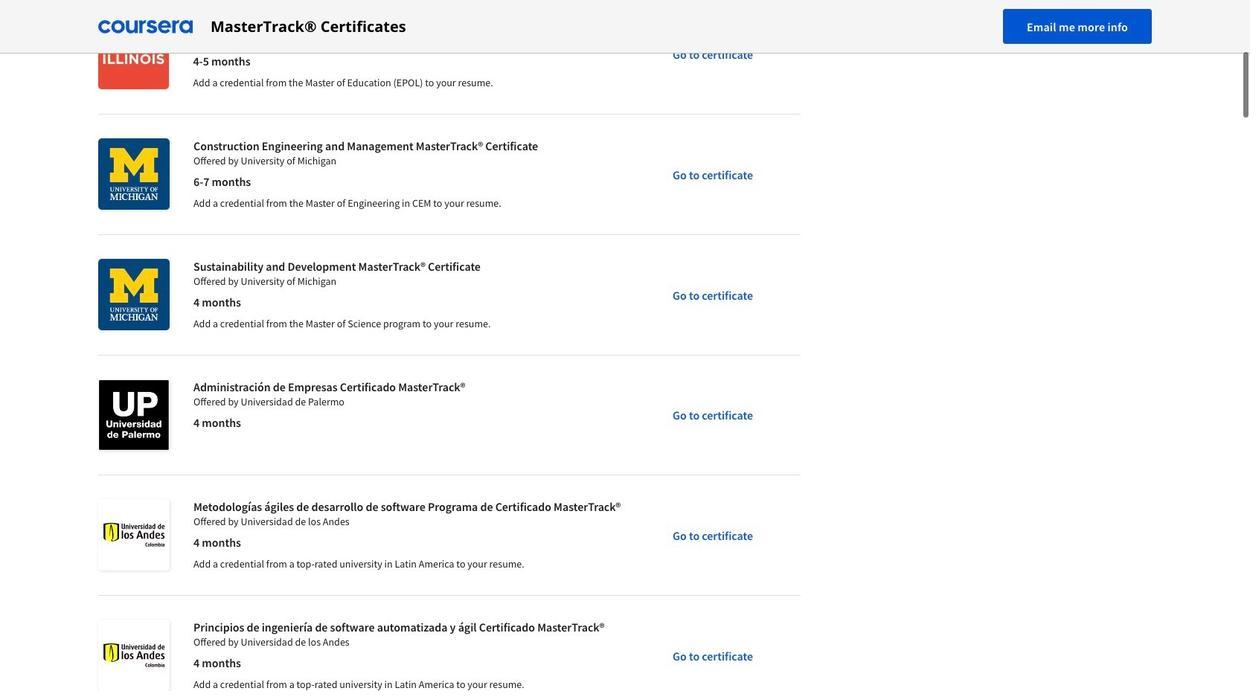 Task type: describe. For each thing, give the bounding box(es) containing it.
2 universidad de los andes image from the top
[[98, 620, 170, 692]]

2 university of michigan image from the top
[[98, 259, 170, 331]]

1 university of michigan image from the top
[[98, 138, 170, 210]]



Task type: vqa. For each thing, say whether or not it's contained in the screenshot.
2nd University Of Michigan IMAGE from the bottom of the page
yes



Task type: locate. For each thing, give the bounding box(es) containing it.
0 vertical spatial universidad de los andes image
[[98, 499, 170, 571]]

1 universidad de los andes image from the top
[[98, 499, 170, 571]]

universidad de palermo image
[[98, 380, 170, 451]]

universidad de los andes image
[[98, 499, 170, 571], [98, 620, 170, 692]]

university of illinois at urbana-champaign image
[[98, 18, 169, 89]]

coursera image
[[98, 15, 193, 38]]

university of michigan image
[[98, 138, 170, 210], [98, 259, 170, 331]]

0 vertical spatial university of michigan image
[[98, 138, 170, 210]]

1 vertical spatial university of michigan image
[[98, 259, 170, 331]]

1 vertical spatial universidad de los andes image
[[98, 620, 170, 692]]



